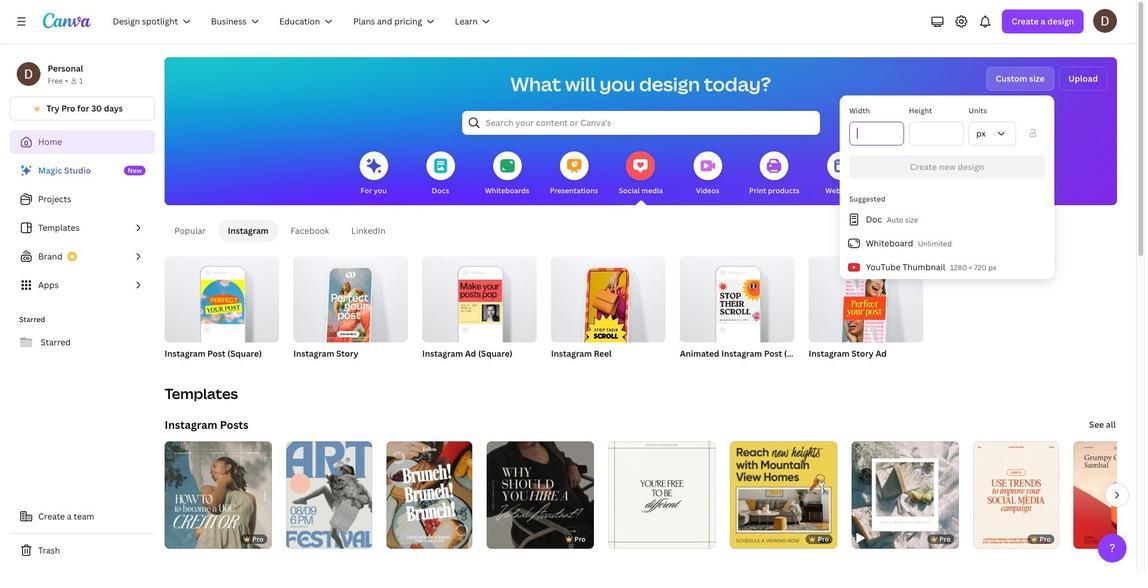 Task type: vqa. For each thing, say whether or not it's contained in the screenshot.
the top level navigation 'element'
yes



Task type: describe. For each thing, give the bounding box(es) containing it.
Search search field
[[486, 112, 796, 134]]

0 horizontal spatial list
[[10, 159, 155, 297]]

dirk hardpeck image
[[1093, 9, 1117, 33]]

Units: px button
[[969, 122, 1016, 146]]



Task type: locate. For each thing, give the bounding box(es) containing it.
None number field
[[857, 122, 897, 145]]

group
[[165, 257, 279, 375], [165, 257, 279, 342], [293, 257, 408, 375], [293, 257, 408, 349], [422, 257, 537, 375], [422, 257, 537, 342], [551, 257, 666, 375], [551, 257, 666, 349], [680, 257, 795, 375], [680, 257, 795, 342], [809, 257, 923, 375], [165, 441, 272, 549], [487, 441, 594, 549], [730, 441, 838, 549], [852, 441, 962, 549], [974, 441, 1059, 549]]

top level navigation element
[[105, 10, 503, 33]]

None search field
[[462, 111, 820, 135]]

list
[[10, 159, 155, 297], [840, 208, 1055, 279]]

1 horizontal spatial list
[[840, 208, 1055, 279]]



